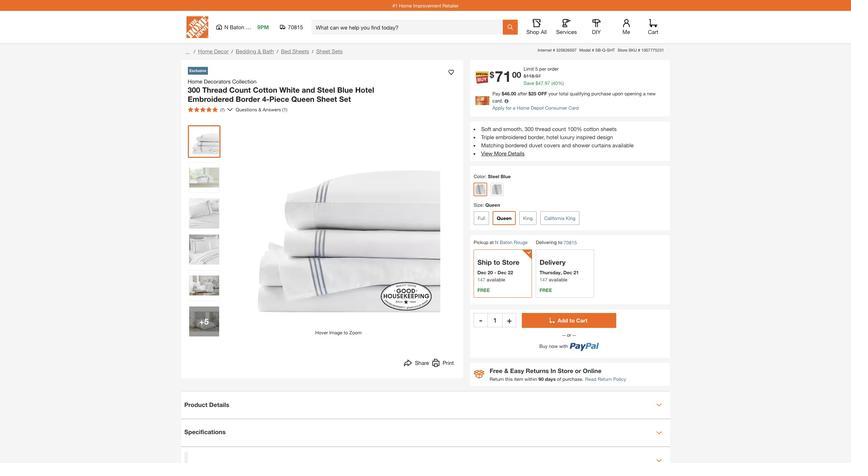 Task type: describe. For each thing, give the bounding box(es) containing it.
details inside button
[[209, 402, 229, 409]]

q-
[[603, 48, 607, 53]]

2 # from the left
[[592, 48, 594, 53]]

triple
[[481, 134, 494, 140]]

(7)
[[220, 107, 225, 112]]

2 / from the left
[[231, 49, 233, 54]]

$ 71 00
[[490, 68, 521, 86]]

home inside "... / home decor / bedding & bath / bed sheets / sheet sets"
[[198, 48, 213, 54]]

policy
[[614, 377, 626, 382]]

collection
[[232, 78, 257, 84]]

specifications
[[184, 429, 226, 436]]

70815 inside "button"
[[288, 24, 303, 30]]

sets
[[332, 48, 343, 54]]

& for free & easy returns in store or online return this item within 90 days of purchase. read return policy
[[504, 367, 509, 375]]

0 horizontal spatial 97
[[536, 73, 541, 79]]

off
[[538, 91, 547, 97]]

pickup at n baton rouge
[[474, 240, 528, 245]]

1 / from the left
[[194, 49, 195, 54]]

order
[[548, 66, 559, 72]]

delivering to 70815
[[536, 240, 577, 246]]

free for thursday,
[[540, 288, 552, 293]]

free
[[490, 367, 503, 375]]

3 # from the left
[[638, 48, 641, 53]]

this
[[505, 377, 513, 382]]

share
[[415, 360, 429, 366]]

queen inside home decorators collection 300 thread count cotton white and steel blue hotel embroidered border 4-piece queen sheet set
[[291, 95, 315, 104]]

total
[[559, 91, 569, 97]]

read return policy link
[[585, 376, 626, 383]]

$ inside $ 71 00
[[490, 70, 494, 80]]

hotel
[[355, 85, 374, 94]]

to for cart
[[570, 317, 575, 324]]

available inside soft and smooth, 300 thread count 100% cotton sheets triple embroidered border, hotel luxury inspired design matching bordered duvet covers and shower curtains available view more details
[[613, 142, 634, 149]]

king inside king button
[[523, 215, 533, 221]]

apply
[[493, 105, 505, 111]]

22
[[508, 270, 513, 276]]

sheets
[[601, 126, 617, 132]]

cart link
[[646, 19, 661, 35]]

: for color
[[485, 174, 487, 179]]

147 inside ship to store dec 20 - dec 22 147 available
[[478, 277, 486, 283]]

to for 70815
[[558, 240, 563, 245]]

20
[[488, 270, 493, 276]]

more
[[494, 150, 507, 157]]

2 return from the left
[[598, 377, 612, 382]]

caret image for product details
[[657, 403, 662, 408]]

$ right the "pay"
[[502, 91, 505, 97]]

and inside home decorators collection 300 thread count cotton white and steel blue hotel embroidered border 4-piece queen sheet set
[[302, 85, 315, 94]]

& for questions & answers (1)
[[259, 107, 262, 113]]

image
[[329, 330, 343, 336]]

1 horizontal spatial and
[[493, 126, 502, 132]]

now
[[549, 344, 558, 350]]

thread
[[202, 85, 227, 94]]

product details button
[[181, 392, 670, 419]]

bath
[[263, 48, 274, 54]]

home decorators collection sheet sets sb q sht 1d.4 image
[[189, 271, 219, 301]]

returns
[[526, 367, 549, 375]]

0 vertical spatial baton
[[230, 24, 244, 30]]

limit
[[524, 66, 534, 72]]

queen button
[[493, 211, 516, 225]]

sheet inside home decorators collection 300 thread count cotton white and steel blue hotel embroidered border 4-piece queen sheet set
[[317, 95, 337, 104]]

online
[[583, 367, 602, 375]]

home right #1
[[399, 3, 412, 8]]

new
[[647, 91, 656, 97]]

40
[[553, 80, 558, 86]]

california king button
[[540, 211, 580, 225]]

blue inside home decorators collection 300 thread count cotton white and steel blue hotel embroidered border 4-piece queen sheet set
[[337, 85, 353, 94]]

questions & answers
[[184, 453, 247, 460]]

full
[[478, 215, 485, 221]]

purchase.
[[563, 377, 584, 382]]

buy
[[540, 344, 548, 350]]

(7) link
[[185, 104, 233, 115]]

luxury
[[560, 134, 575, 140]]

0 horizontal spatial or
[[566, 332, 573, 338]]

$ down the limit
[[524, 73, 526, 79]]

matching
[[481, 142, 504, 149]]

bed sheets link
[[281, 48, 309, 54]]

with
[[559, 344, 568, 350]]

+ button
[[502, 313, 517, 328]]

consumer
[[545, 105, 567, 111]]

home decorators collection sheet sets sb q sht 64.0 image
[[189, 127, 219, 157]]

design
[[597, 134, 613, 140]]

home decorators collection sheet sets sb q sht 40.2 image
[[189, 199, 219, 229]]

buy now with
[[540, 344, 568, 350]]

shower
[[573, 142, 590, 149]]

70815 button
[[280, 24, 303, 31]]

4-
[[262, 95, 269, 104]]

answers for questions & answers (1)
[[263, 107, 281, 113]]

the home depot logo image
[[186, 16, 208, 38]]

color : steel blue
[[474, 174, 511, 179]]

0 horizontal spatial rouge
[[246, 24, 262, 30]]

apply now image
[[476, 96, 493, 105]]

0 vertical spatial n
[[225, 24, 228, 30]]

info image
[[505, 99, 509, 103]]

1 vertical spatial steel
[[488, 174, 500, 179]]

home decorators collection sheet sets sb q sht 66.5 image
[[189, 307, 219, 337]]

model
[[580, 48, 591, 53]]

... / home decor / bedding & bath / bed sheets / sheet sets
[[184, 48, 343, 55]]

questions for questions & answers
[[184, 453, 214, 460]]

(1)
[[282, 107, 288, 113]]

5 for +
[[204, 317, 209, 326]]

answers for questions & answers
[[222, 453, 247, 460]]

questions & answers (1)
[[236, 107, 288, 113]]

#1 home improvement retailer
[[393, 3, 459, 8]]

pay $ 46.00 after $ 25 off
[[493, 91, 547, 97]]

$ right 'after'
[[529, 91, 531, 97]]

steel blue image
[[476, 185, 486, 195]]

print
[[443, 360, 454, 366]]

queen inside button
[[497, 215, 512, 221]]

share button
[[404, 359, 429, 369]]

inspired
[[576, 134, 596, 140]]

+ 5
[[199, 317, 209, 326]]

& for questions & answers
[[216, 453, 220, 460]]

king inside california king "button"
[[566, 215, 576, 221]]

sheets
[[292, 48, 309, 54]]

of
[[557, 377, 561, 382]]

store inside free & easy returns in store or online return this item within 90 days of purchase. read return policy
[[558, 367, 574, 375]]

bedding
[[236, 48, 256, 54]]

purchase
[[592, 91, 611, 97]]

smooth,
[[504, 126, 523, 132]]

or inside free & easy returns in store or online return this item within 90 days of purchase. read return policy
[[575, 367, 581, 375]]

size : queen
[[474, 202, 500, 208]]

3 / from the left
[[277, 49, 278, 54]]

sht
[[607, 48, 615, 53]]

1 vertical spatial a
[[513, 105, 516, 111]]

ship to store dec 20 - dec 22 147 available
[[478, 259, 520, 283]]

1 vertical spatial rouge
[[514, 240, 528, 245]]

set
[[339, 95, 351, 104]]

easy
[[510, 367, 524, 375]]

1 horizontal spatial .
[[544, 80, 545, 86]]

for
[[506, 105, 512, 111]]

sheet sets link
[[316, 48, 343, 54]]

& inside "... / home decor / bedding & bath / bed sheets / sheet sets"
[[258, 48, 261, 54]]

add to cart button
[[522, 313, 617, 328]]



Task type: locate. For each thing, give the bounding box(es) containing it.
0 horizontal spatial steel
[[317, 85, 335, 94]]

rouge up bedding & bath link in the top of the page
[[246, 24, 262, 30]]

card.
[[493, 98, 503, 104]]

bordered
[[506, 142, 528, 149]]

100%
[[568, 126, 582, 132]]

& inside button
[[216, 453, 220, 460]]

/ right "decor"
[[231, 49, 233, 54]]

70815
[[288, 24, 303, 30], [564, 240, 577, 246]]

0 horizontal spatial .
[[534, 73, 536, 79]]

duvet
[[529, 142, 543, 149]]

+ for +
[[507, 316, 512, 325]]

to right the add
[[570, 317, 575, 324]]

0 vertical spatial details
[[508, 150, 525, 157]]

border
[[236, 95, 260, 104]]

1 vertical spatial :
[[483, 202, 484, 208]]

+
[[507, 316, 512, 325], [199, 317, 204, 326]]

or up purchase.
[[575, 367, 581, 375]]

1 vertical spatial blue
[[501, 174, 511, 179]]

cotton
[[584, 126, 599, 132]]

internet
[[538, 48, 552, 53]]

300 up border,
[[525, 126, 534, 132]]

# right sku
[[638, 48, 641, 53]]

300 for thread
[[188, 85, 200, 94]]

diy
[[592, 29, 601, 35]]

0 horizontal spatial 300
[[188, 85, 200, 94]]

& left the 'bath'
[[258, 48, 261, 54]]

available inside ship to store dec 20 - dec 22 147 available
[[487, 277, 505, 283]]

5 inside limit 5 per order $ 118 . 97 save $ 47 . 97 ( 40 %)
[[535, 66, 538, 72]]

cart right the add
[[577, 317, 588, 324]]

ship
[[478, 259, 492, 266]]

None field
[[488, 313, 502, 328]]

add
[[558, 317, 568, 324]]

46.00
[[505, 91, 516, 97]]

1 horizontal spatial rouge
[[514, 240, 528, 245]]

store up 22
[[502, 259, 520, 266]]

to inside delivering to 70815
[[558, 240, 563, 245]]

$
[[490, 70, 494, 80], [524, 73, 526, 79], [536, 80, 538, 86], [502, 91, 505, 97], [529, 91, 531, 97]]

details inside soft and smooth, 300 thread count 100% cotton sheets triple embroidered border, hotel luxury inspired design matching bordered duvet covers and shower curtains available view more details
[[508, 150, 525, 157]]

questions & answers button
[[181, 448, 670, 464]]

pay
[[493, 91, 501, 97]]

0 horizontal spatial free
[[478, 288, 490, 293]]

2 free from the left
[[540, 288, 552, 293]]

2 horizontal spatial dec
[[564, 270, 573, 276]]

2 vertical spatial store
[[558, 367, 574, 375]]

97 up 47
[[536, 73, 541, 79]]

to for store
[[494, 259, 500, 266]]

dec left 22
[[498, 270, 507, 276]]

1 horizontal spatial available
[[549, 277, 568, 283]]

or
[[566, 332, 573, 338], [575, 367, 581, 375]]

147 down ship
[[478, 277, 486, 283]]

0 vertical spatial 300
[[188, 85, 200, 94]]

1 vertical spatial caret image
[[657, 431, 662, 436]]

available down the design
[[613, 142, 634, 149]]

0 vertical spatial queen
[[291, 95, 315, 104]]

1 horizontal spatial answers
[[263, 107, 281, 113]]

questions down border
[[236, 107, 257, 113]]

1 vertical spatial 300
[[525, 126, 534, 132]]

0 vertical spatial 70815
[[288, 24, 303, 30]]

questions inside questions & answers button
[[184, 453, 214, 460]]

dec left 20
[[478, 270, 487, 276]]

1 horizontal spatial steel
[[488, 174, 500, 179]]

300 inside soft and smooth, 300 thread count 100% cotton sheets triple embroidered border, hotel luxury inspired design matching bordered duvet covers and shower curtains available view more details
[[525, 126, 534, 132]]

home decorators collection sheet sets sb q sht a0.3 image
[[189, 235, 219, 265]]

- inside button
[[479, 316, 483, 325]]

0 vertical spatial 97
[[536, 73, 541, 79]]

answers inside button
[[222, 453, 247, 460]]

0 vertical spatial cart
[[648, 29, 659, 35]]

1 horizontal spatial or
[[575, 367, 581, 375]]

1 vertical spatial sheet
[[317, 95, 337, 104]]

1 horizontal spatial n
[[495, 240, 499, 245]]

0 vertical spatial :
[[485, 174, 487, 179]]

2 horizontal spatial store
[[618, 48, 628, 53]]

curtains
[[592, 142, 611, 149]]

blue
[[337, 85, 353, 94], [501, 174, 511, 179]]

hotel
[[547, 134, 559, 140]]

0 horizontal spatial available
[[487, 277, 505, 283]]

1 horizontal spatial 147
[[540, 277, 548, 283]]

home left depot on the top right of page
[[517, 105, 530, 111]]

- inside ship to store dec 20 - dec 22 147 available
[[495, 270, 496, 276]]

+ inside + button
[[507, 316, 512, 325]]

view more details link
[[481, 150, 525, 157]]

and
[[302, 85, 315, 94], [493, 126, 502, 132], [562, 142, 571, 149]]

... button
[[184, 47, 191, 57]]

0 horizontal spatial :
[[483, 202, 484, 208]]

steel inside home decorators collection 300 thread count cotton white and steel blue hotel embroidered border 4-piece queen sheet set
[[317, 85, 335, 94]]

300 inside home decorators collection 300 thread count cotton white and steel blue hotel embroidered border 4-piece queen sheet set
[[188, 85, 200, 94]]

&
[[258, 48, 261, 54], [259, 107, 262, 113], [504, 367, 509, 375], [216, 453, 220, 460]]

details right product on the bottom
[[209, 402, 229, 409]]

0 vertical spatial 5
[[535, 66, 538, 72]]

and right soft
[[493, 126, 502, 132]]

1 caret image from the top
[[657, 403, 662, 408]]

item
[[514, 377, 524, 382]]

1 vertical spatial baton
[[500, 240, 513, 245]]

icon image
[[474, 371, 485, 379]]

days
[[545, 377, 556, 382]]

$ left 71
[[490, 70, 494, 80]]

0 horizontal spatial 147
[[478, 277, 486, 283]]

apply for a home depot consumer card link
[[493, 105, 579, 111]]

4 / from the left
[[312, 49, 314, 54]]

blue up set in the top left of the page
[[337, 85, 353, 94]]

steel
[[317, 85, 335, 94], [488, 174, 500, 179]]

70815 right the delivering on the bottom of the page
[[564, 240, 577, 246]]

0 vertical spatial sheet
[[316, 48, 330, 54]]

sheet left sets
[[316, 48, 330, 54]]

or up buy now with button
[[566, 332, 573, 338]]

to left zoom
[[344, 330, 348, 336]]

caret image
[[657, 403, 662, 408], [657, 431, 662, 436]]

0 horizontal spatial a
[[513, 105, 516, 111]]

21
[[574, 270, 579, 276]]

return down the free
[[490, 377, 504, 382]]

1007775231
[[642, 48, 664, 53]]

300 for thread
[[525, 126, 534, 132]]

0 horizontal spatial +
[[199, 317, 204, 326]]

25
[[531, 91, 537, 97]]

border,
[[528, 134, 545, 140]]

free down 20
[[478, 288, 490, 293]]

1 king from the left
[[523, 215, 533, 221]]

1 vertical spatial cart
[[577, 317, 588, 324]]

1 vertical spatial n
[[495, 240, 499, 245]]

97 left (
[[545, 80, 550, 86]]

questions for questions & answers (1)
[[236, 107, 257, 113]]

1 return from the left
[[490, 377, 504, 382]]

: for size
[[483, 202, 484, 208]]

upon
[[613, 91, 623, 97]]

- right 20
[[495, 270, 496, 276]]

1 horizontal spatial blue
[[501, 174, 511, 179]]

1 vertical spatial 5
[[204, 317, 209, 326]]

exclusive
[[189, 68, 206, 73]]

1 vertical spatial 70815
[[564, 240, 577, 246]]

blue up stone gray icon
[[501, 174, 511, 179]]

0 vertical spatial questions
[[236, 107, 257, 113]]

king right california
[[566, 215, 576, 221]]

#
[[553, 48, 555, 53], [592, 48, 594, 53], [638, 48, 641, 53]]

+ for + 5
[[199, 317, 204, 326]]

- button
[[474, 313, 488, 328]]

1 vertical spatial answers
[[222, 453, 247, 460]]

to right ship
[[494, 259, 500, 266]]

home
[[399, 3, 412, 8], [198, 48, 213, 54], [188, 78, 202, 84], [517, 105, 530, 111]]

/ left bed
[[277, 49, 278, 54]]

a left the new
[[643, 91, 646, 97]]

& inside free & easy returns in store or online return this item within 90 days of purchase. read return policy
[[504, 367, 509, 375]]

home decorators collection 300 thread count cotton white and steel blue hotel embroidered border 4-piece queen sheet set
[[188, 78, 374, 104]]

zoom
[[349, 330, 362, 336]]

caret image
[[657, 458, 662, 464]]

cart inside button
[[577, 317, 588, 324]]

1 horizontal spatial 300
[[525, 126, 534, 132]]

baton up bedding
[[230, 24, 244, 30]]

/ right sheets
[[312, 49, 314, 54]]

queen down the size : queen
[[497, 215, 512, 221]]

n right at
[[495, 240, 499, 245]]

shop all button
[[526, 19, 548, 35]]

return
[[490, 377, 504, 382], [598, 377, 612, 382]]

caret image for specifications
[[657, 431, 662, 436]]

: up the steel blue 'icon'
[[485, 174, 487, 179]]

n baton rouge button
[[495, 240, 528, 245]]

0 vertical spatial blue
[[337, 85, 353, 94]]

king button
[[519, 211, 537, 225]]

1 vertical spatial -
[[479, 316, 483, 325]]

piece
[[269, 95, 289, 104]]

queen down white
[[291, 95, 315, 104]]

buy now with button
[[522, 339, 617, 352]]

home decor link
[[198, 48, 229, 54]]

sheet
[[316, 48, 330, 54], [317, 95, 337, 104]]

store up of
[[558, 367, 574, 375]]

5 stars image
[[188, 107, 218, 112]]

depot
[[531, 105, 544, 111]]

%)
[[558, 80, 564, 86]]

and right white
[[302, 85, 315, 94]]

:
[[485, 174, 487, 179], [483, 202, 484, 208]]

0 vertical spatial a
[[643, 91, 646, 97]]

n
[[225, 24, 228, 30], [495, 240, 499, 245]]

1 horizontal spatial -
[[495, 270, 496, 276]]

& up "this"
[[504, 367, 509, 375]]

1 horizontal spatial free
[[540, 288, 552, 293]]

0 horizontal spatial cart
[[577, 317, 588, 324]]

0 vertical spatial store
[[618, 48, 628, 53]]

$ right save
[[536, 80, 538, 86]]

1 horizontal spatial store
[[558, 367, 574, 375]]

0 horizontal spatial return
[[490, 377, 504, 382]]

0 horizontal spatial #
[[553, 48, 555, 53]]

me
[[623, 29, 630, 35]]

1 147 from the left
[[478, 277, 486, 283]]

What can we help you find today? search field
[[316, 20, 503, 34]]

3 dec from the left
[[564, 270, 573, 276]]

details
[[508, 150, 525, 157], [209, 402, 229, 409]]

queen
[[291, 95, 315, 104], [486, 202, 500, 208], [497, 215, 512, 221]]

return right read
[[598, 377, 612, 382]]

n up "decor"
[[225, 24, 228, 30]]

1 horizontal spatial 97
[[545, 80, 550, 86]]

apply for a home depot consumer card
[[493, 105, 579, 111]]

available down thursday,
[[549, 277, 568, 283]]

soft and smooth, 300 thread count 100% cotton sheets triple embroidered border, hotel luxury inspired design matching bordered duvet covers and shower curtains available view more details
[[481, 126, 634, 157]]

dec left 21
[[564, 270, 573, 276]]

internet # 320626007 model # sb-q-sht store sku # 1007775231
[[538, 48, 664, 53]]

embroidered
[[188, 95, 234, 104]]

70815 up bed sheets link
[[288, 24, 303, 30]]

0 horizontal spatial -
[[479, 316, 483, 325]]

1 horizontal spatial questions
[[236, 107, 257, 113]]

baton right at
[[500, 240, 513, 245]]

services
[[556, 29, 577, 35]]

2 horizontal spatial available
[[613, 142, 634, 149]]

0 horizontal spatial dec
[[478, 270, 487, 276]]

0 horizontal spatial details
[[209, 402, 229, 409]]

0 horizontal spatial 70815
[[288, 24, 303, 30]]

0 vertical spatial caret image
[[657, 403, 662, 408]]

available inside delivery thursday, dec 21 147 available
[[549, 277, 568, 283]]

rouge down king button
[[514, 240, 528, 245]]

sku
[[629, 48, 637, 53]]

at
[[490, 240, 494, 245]]

90
[[539, 377, 544, 382]]

0 horizontal spatial n
[[225, 24, 228, 30]]

to inside ship to store dec 20 - dec 22 147 available
[[494, 259, 500, 266]]

2 vertical spatial and
[[562, 142, 571, 149]]

store inside ship to store dec 20 - dec 22 147 available
[[502, 259, 520, 266]]

1 horizontal spatial baton
[[500, 240, 513, 245]]

147 inside delivery thursday, dec 21 147 available
[[540, 277, 548, 283]]

2 dec from the left
[[498, 270, 507, 276]]

and down luxury
[[562, 142, 571, 149]]

0 vertical spatial and
[[302, 85, 315, 94]]

0 horizontal spatial store
[[502, 259, 520, 266]]

count
[[229, 85, 251, 94]]

1 vertical spatial questions
[[184, 453, 214, 460]]

queen right size
[[486, 202, 500, 208]]

store left sku
[[618, 48, 628, 53]]

1 horizontal spatial cart
[[648, 29, 659, 35]]

.
[[534, 73, 536, 79], [544, 80, 545, 86]]

0 vertical spatial steel
[[317, 85, 335, 94]]

cart up the 1007775231
[[648, 29, 659, 35]]

product
[[184, 402, 208, 409]]

70815 inside delivering to 70815
[[564, 240, 577, 246]]

rouge
[[246, 24, 262, 30], [514, 240, 528, 245]]

caret image inside product details button
[[657, 403, 662, 408]]

2 horizontal spatial and
[[562, 142, 571, 149]]

a right for
[[513, 105, 516, 111]]

5 for limit
[[535, 66, 538, 72]]

within
[[525, 377, 537, 382]]

1 horizontal spatial dec
[[498, 270, 507, 276]]

available down 20
[[487, 277, 505, 283]]

1 horizontal spatial return
[[598, 377, 612, 382]]

dec inside delivery thursday, dec 21 147 available
[[564, 270, 573, 276]]

size
[[474, 202, 483, 208]]

read
[[585, 377, 597, 382]]

king right queen button
[[523, 215, 533, 221]]

california king
[[545, 215, 576, 221]]

a inside your total qualifying purchase upon opening a new card.
[[643, 91, 646, 97]]

0 horizontal spatial and
[[302, 85, 315, 94]]

2 147 from the left
[[540, 277, 548, 283]]

improvement
[[413, 3, 441, 8]]

home inside home decorators collection 300 thread count cotton white and steel blue hotel embroidered border 4-piece queen sheet set
[[188, 78, 202, 84]]

0 horizontal spatial king
[[523, 215, 533, 221]]

1 vertical spatial details
[[209, 402, 229, 409]]

0 horizontal spatial 5
[[204, 317, 209, 326]]

home left "decor"
[[198, 48, 213, 54]]

1 vertical spatial 97
[[545, 80, 550, 86]]

free down thursday,
[[540, 288, 552, 293]]

dec
[[478, 270, 487, 276], [498, 270, 507, 276], [564, 270, 573, 276]]

card
[[569, 105, 579, 111]]

1 dec from the left
[[478, 270, 487, 276]]

0 horizontal spatial questions
[[184, 453, 214, 460]]

sheet inside "... / home decor / bedding & bath / bed sheets / sheet sets"
[[316, 48, 330, 54]]

1 vertical spatial queen
[[486, 202, 500, 208]]

0 vertical spatial or
[[566, 332, 573, 338]]

shop all
[[527, 29, 547, 35]]

home decorators collection sheet sets sb q sht e1.1 image
[[189, 163, 219, 193]]

0 vertical spatial -
[[495, 270, 496, 276]]

free for to
[[478, 288, 490, 293]]

specifications button
[[181, 420, 670, 447]]

caret image inside specifications "button"
[[657, 431, 662, 436]]

0 horizontal spatial blue
[[337, 85, 353, 94]]

2 horizontal spatial #
[[638, 48, 641, 53]]

# right internet
[[553, 48, 555, 53]]

1 vertical spatial .
[[544, 80, 545, 86]]

1 horizontal spatial 5
[[535, 66, 538, 72]]

0 vertical spatial .
[[534, 73, 536, 79]]

home down exclusive
[[188, 78, 202, 84]]

questions down specifications at left
[[184, 453, 214, 460]]

2 king from the left
[[566, 215, 576, 221]]

1 horizontal spatial #
[[592, 48, 594, 53]]

2 vertical spatial queen
[[497, 215, 512, 221]]

1 horizontal spatial :
[[485, 174, 487, 179]]

delivery thursday, dec 21 147 available
[[540, 259, 579, 283]]

save
[[524, 80, 534, 86]]

count
[[552, 126, 566, 132]]

300 up embroidered
[[188, 85, 200, 94]]

& down specifications at left
[[216, 453, 220, 460]]

details down 'bordered'
[[508, 150, 525, 157]]

147 down thursday,
[[540, 277, 548, 283]]

-
[[495, 270, 496, 276], [479, 316, 483, 325]]

1 vertical spatial or
[[575, 367, 581, 375]]

1 # from the left
[[553, 48, 555, 53]]

limit 5 per order $ 118 . 97 save $ 47 . 97 ( 40 %)
[[524, 66, 564, 86]]

1 free from the left
[[478, 288, 490, 293]]

sheet left set in the top left of the page
[[317, 95, 337, 104]]

all
[[541, 29, 547, 35]]

to left 70815 link
[[558, 240, 563, 245]]

: up full
[[483, 202, 484, 208]]

# left sb-
[[592, 48, 594, 53]]

- left + button
[[479, 316, 483, 325]]

store
[[618, 48, 628, 53], [502, 259, 520, 266], [558, 367, 574, 375]]

/ right ... button
[[194, 49, 195, 54]]

1 vertical spatial store
[[502, 259, 520, 266]]

stone gray image
[[492, 185, 502, 195]]

1 horizontal spatial 70815
[[564, 240, 577, 246]]

2 caret image from the top
[[657, 431, 662, 436]]

& down border
[[259, 107, 262, 113]]

retailer
[[443, 3, 459, 8]]



Task type: vqa. For each thing, say whether or not it's contained in the screenshot.


